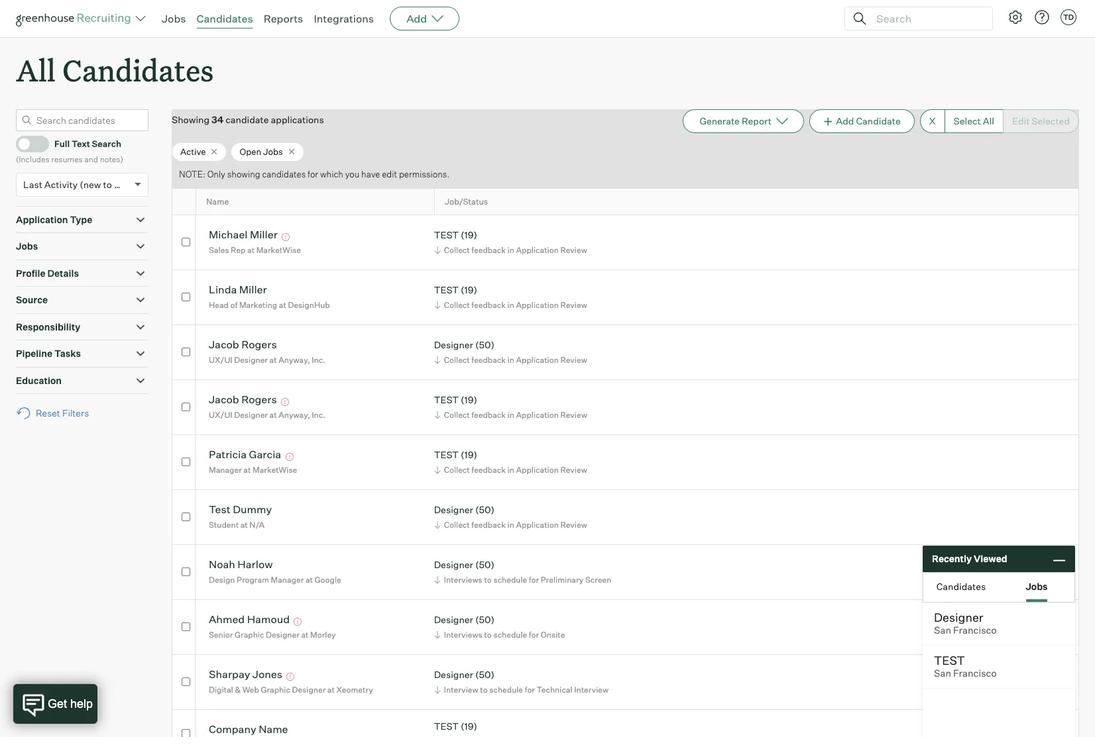 Task type: describe. For each thing, give the bounding box(es) containing it.
2 interview from the left
[[574, 685, 609, 695]]

designer (50) interviews to schedule for preliminary screen
[[434, 560, 612, 585]]

select all
[[954, 115, 994, 127]]

activity
[[44, 179, 78, 190]]

2 test (19) collect feedback in application review from the top
[[434, 285, 587, 310]]

rogers for jacob rogers ux/ui designer at anyway, inc.
[[241, 338, 277, 352]]

(includes
[[16, 155, 50, 165]]

test
[[209, 503, 230, 517]]

sharpay
[[209, 669, 250, 682]]

1 interview from the left
[[444, 685, 478, 695]]

6 collect feedback in application review link from the top
[[432, 519, 591, 532]]

rep
[[231, 245, 246, 255]]

2 jacob rogers link from the top
[[209, 393, 277, 409]]

open
[[240, 146, 261, 157]]

senior graphic designer at morley
[[209, 630, 336, 640]]

1 jacob rogers link from the top
[[209, 338, 277, 354]]

applications
[[271, 114, 324, 125]]

reset
[[36, 408, 60, 419]]

test dummy link
[[209, 503, 272, 519]]

1 vertical spatial candidates
[[62, 50, 214, 89]]

add for add candidate
[[836, 115, 854, 127]]

filters
[[62, 408, 89, 419]]

jacob for jacob rogers
[[209, 393, 239, 407]]

sharpay jones
[[209, 669, 282, 682]]

noah harlow link
[[209, 558, 273, 574]]

sharpay jones has been in technical interview for more than 14 days image
[[285, 674, 297, 682]]

anyway, inside jacob rogers ux/ui designer at anyway, inc.
[[279, 355, 310, 365]]

note:
[[179, 169, 205, 180]]

collect for 4th the collect feedback in application review 'link' from the bottom
[[444, 355, 470, 365]]

0 vertical spatial graphic
[[235, 630, 264, 640]]

test (19) collect feedback in application review for michael miller
[[434, 230, 587, 255]]

patricia garcia link
[[209, 448, 281, 464]]

reset filters
[[36, 408, 89, 419]]

1 horizontal spatial name
[[259, 724, 288, 737]]

designer inside designer (50) interviews to schedule for onsite
[[434, 615, 473, 626]]

feedback for sixth the collect feedback in application review 'link' from the top of the page
[[472, 520, 506, 530]]

to for designer (50) interviews to schedule for preliminary screen
[[484, 575, 492, 585]]

old)
[[114, 179, 131, 190]]

morley
[[310, 630, 336, 640]]

manager inside noah harlow design program manager at google
[[271, 575, 304, 585]]

test dummy student at n/a
[[209, 503, 272, 530]]

3 collect feedback in application review link from the top
[[432, 354, 591, 367]]

permissions.
[[399, 169, 450, 180]]

test (19) collect feedback in application review for patricia garcia
[[434, 450, 587, 475]]

search
[[92, 139, 121, 149]]

0 vertical spatial marketwise
[[256, 245, 301, 255]]

to for designer (50) interview to schedule for technical interview
[[480, 685, 488, 695]]

patricia
[[209, 448, 247, 462]]

schedule inside designer (50) interviews to schedule for preliminary screen
[[494, 575, 527, 585]]

at inside jacob rogers ux/ui designer at anyway, inc.
[[270, 355, 277, 365]]

feedback for 4th the collect feedback in application review 'link' from the bottom
[[472, 355, 506, 365]]

in for 4th the collect feedback in application review 'link' from the bottom
[[508, 355, 514, 365]]

x link
[[920, 110, 944, 133]]

td button
[[1058, 7, 1079, 28]]

san for designer
[[934, 625, 951, 637]]

2 (19) from the top
[[461, 285, 477, 296]]

2 ux/ui from the top
[[209, 410, 232, 420]]

resumes
[[51, 155, 83, 165]]

at inside the linda miller head of marketing at designhub
[[279, 300, 286, 310]]

schedule for hamoud
[[494, 630, 527, 640]]

4 collect feedback in application review link from the top
[[432, 409, 591, 422]]

reset filters button
[[16, 401, 96, 426]]

generate
[[700, 115, 740, 127]]

0 vertical spatial manager
[[209, 465, 242, 475]]

designer (50) collect feedback in application review for test dummy
[[434, 505, 587, 530]]

to for designer (50) interviews to schedule for onsite
[[484, 630, 492, 640]]

collect for sixth the collect feedback in application review 'link' from the bottom of the page
[[444, 245, 470, 255]]

jacob rogers
[[209, 393, 277, 407]]

profile details
[[16, 268, 79, 279]]

company
[[209, 724, 256, 737]]

for for designer (50) interviews to schedule for preliminary screen
[[529, 575, 539, 585]]

showing
[[172, 114, 210, 125]]

digital & web graphic designer at xeometry
[[209, 685, 373, 695]]

ux/ui inside jacob rogers ux/ui designer at anyway, inc.
[[209, 355, 232, 365]]

patricia garcia
[[209, 448, 281, 462]]

for for designer (50) interviews to schedule for onsite
[[529, 630, 539, 640]]

(19) for miller
[[461, 230, 477, 241]]

head
[[209, 300, 229, 310]]

hamoud
[[247, 614, 290, 627]]

jobs inside tab list
[[1026, 581, 1048, 592]]

collect for 4th the collect feedback in application review 'link' from the top
[[444, 410, 470, 420]]

at right rep
[[247, 245, 255, 255]]

1 horizontal spatial all
[[983, 115, 994, 127]]

in for fifth the collect feedback in application review 'link' from the bottom of the page
[[508, 300, 514, 310]]

at down patricia garcia link
[[244, 465, 251, 475]]

collect for fifth the collect feedback in application review 'link' from the bottom of the page
[[444, 300, 470, 310]]

4 review from the top
[[560, 410, 587, 420]]

(50) for harlow
[[475, 560, 494, 571]]

1 collect feedback in application review link from the top
[[432, 244, 591, 257]]

full
[[54, 139, 70, 149]]

tab list containing candidates
[[923, 573, 1075, 603]]

generate report
[[700, 115, 772, 127]]

last activity (new to old)
[[23, 179, 131, 190]]

last
[[23, 179, 42, 190]]

onsite
[[541, 630, 565, 640]]

note: only showing candidates for which you have edit permissions.
[[179, 169, 450, 180]]

edit
[[382, 169, 397, 180]]

showing
[[227, 169, 260, 180]]

michael
[[209, 228, 248, 242]]

(50) inside "designer (50) interview to schedule for technical interview"
[[475, 670, 494, 681]]

jacob rogers has been in application review for more than 5 days image
[[279, 399, 291, 407]]

0 horizontal spatial name
[[206, 197, 229, 207]]

noah harlow design program manager at google
[[209, 558, 341, 585]]

in for sixth the collect feedback in application review 'link' from the top of the page
[[508, 520, 514, 530]]

francisco for test
[[953, 668, 997, 680]]

active
[[180, 146, 206, 157]]

francisco for designer
[[953, 625, 997, 637]]

2 anyway, from the top
[[279, 410, 310, 420]]

ahmed hamoud
[[209, 614, 290, 627]]

and
[[84, 155, 98, 165]]

michael miller has been in application review for more than 5 days image
[[280, 234, 292, 242]]

designer (50) collect feedback in application review for jacob rogers
[[434, 340, 587, 365]]

ahmed
[[209, 614, 245, 627]]

reports
[[264, 12, 303, 25]]

interviews to schedule for preliminary screen link
[[432, 574, 615, 587]]

test for ux/ui designer at anyway, inc.
[[434, 395, 459, 406]]

add candidate
[[836, 115, 901, 127]]

greenhouse recruiting image
[[16, 11, 135, 27]]

ux/ui designer at anyway, inc.
[[209, 410, 325, 420]]

test (19) collect feedback in application review for jacob rogers
[[434, 395, 587, 420]]

have
[[361, 169, 380, 180]]

preliminary
[[541, 575, 584, 585]]

interview to schedule for technical interview link
[[432, 684, 612, 697]]

linda
[[209, 283, 237, 297]]

student
[[209, 520, 239, 530]]

test for head of marketing at designhub
[[434, 285, 459, 296]]

dummy
[[233, 503, 272, 517]]

in for 4th the collect feedback in application review 'link' from the top
[[508, 410, 514, 420]]

test for manager at marketwise
[[434, 450, 459, 461]]



Task type: vqa. For each thing, say whether or not it's contained in the screenshot.
Tank
no



Task type: locate. For each thing, give the bounding box(es) containing it.
text
[[72, 139, 90, 149]]

inc. inside jacob rogers ux/ui designer at anyway, inc.
[[312, 355, 325, 365]]

3 feedback from the top
[[472, 355, 506, 365]]

4 (19) from the top
[[461, 450, 477, 461]]

0 vertical spatial all
[[16, 50, 56, 89]]

san up test san francisco
[[934, 625, 951, 637]]

designer inside "designer (50) interview to schedule for technical interview"
[[434, 670, 473, 681]]

marketwise
[[256, 245, 301, 255], [253, 465, 297, 475]]

at down ahmed hamoud has been in onsite for more than 21 days icon
[[301, 630, 309, 640]]

all down greenhouse recruiting image
[[16, 50, 56, 89]]

0 vertical spatial add
[[406, 12, 427, 25]]

1 vertical spatial jacob rogers link
[[209, 393, 277, 409]]

program
[[237, 575, 269, 585]]

company name link
[[209, 724, 288, 738]]

0 vertical spatial rogers
[[241, 338, 277, 352]]

interviews for designer (50) interviews to schedule for preliminary screen
[[444, 575, 483, 585]]

2 vertical spatial schedule
[[489, 685, 523, 695]]

0 horizontal spatial add
[[406, 12, 427, 25]]

you
[[345, 169, 359, 180]]

1 rogers from the top
[[241, 338, 277, 352]]

full text search (includes resumes and notes)
[[16, 139, 123, 165]]

ahmed hamoud link
[[209, 614, 290, 629]]

0 vertical spatial jacob
[[209, 338, 239, 352]]

collect for fifth the collect feedback in application review 'link' from the top of the page
[[444, 465, 470, 475]]

to inside designer (50) interviews to schedule for preliminary screen
[[484, 575, 492, 585]]

0 horizontal spatial interview
[[444, 685, 478, 695]]

1 vertical spatial marketwise
[[253, 465, 297, 475]]

1 interviews from the top
[[444, 575, 483, 585]]

interview up test (19)
[[444, 685, 478, 695]]

michael miller
[[209, 228, 278, 242]]

francisco inside 'designer san francisco'
[[953, 625, 997, 637]]

collect for sixth the collect feedback in application review 'link' from the top of the page
[[444, 520, 470, 530]]

(new
[[80, 179, 101, 190]]

to left "old)"
[[103, 179, 112, 190]]

san inside test san francisco
[[934, 668, 951, 680]]

add inside popup button
[[406, 12, 427, 25]]

to up designer (50) interviews to schedule for onsite
[[484, 575, 492, 585]]

graphic down ahmed hamoud link
[[235, 630, 264, 640]]

3 (50) from the top
[[475, 560, 494, 571]]

pipeline
[[16, 348, 52, 359]]

0 vertical spatial san
[[934, 625, 951, 637]]

1 (50) from the top
[[475, 340, 494, 351]]

0 vertical spatial jacob rogers link
[[209, 338, 277, 354]]

n/a
[[249, 520, 264, 530]]

1 vertical spatial designer (50) collect feedback in application review
[[434, 505, 587, 530]]

at
[[247, 245, 255, 255], [279, 300, 286, 310], [270, 355, 277, 365], [270, 410, 277, 420], [244, 465, 251, 475], [240, 520, 248, 530], [306, 575, 313, 585], [301, 630, 309, 640], [327, 685, 335, 695]]

for left onsite
[[529, 630, 539, 640]]

1 vertical spatial anyway,
[[279, 410, 310, 420]]

None checkbox
[[181, 238, 190, 246], [181, 293, 190, 301], [181, 348, 190, 356], [181, 458, 190, 467], [181, 623, 190, 632], [181, 678, 190, 687], [181, 730, 190, 738], [181, 238, 190, 246], [181, 293, 190, 301], [181, 348, 190, 356], [181, 458, 190, 467], [181, 623, 190, 632], [181, 678, 190, 687], [181, 730, 190, 738]]

jacob inside jacob rogers ux/ui designer at anyway, inc.
[[209, 338, 239, 352]]

responsibility
[[16, 321, 80, 333]]

manager at marketwise
[[209, 465, 297, 475]]

miller for michael
[[250, 228, 278, 242]]

technical
[[537, 685, 573, 695]]

pipeline tasks
[[16, 348, 81, 359]]

for inside "designer (50) interview to schedule for technical interview"
[[525, 685, 535, 695]]

job/status
[[445, 197, 488, 207]]

recently
[[932, 554, 972, 565]]

screen
[[585, 575, 612, 585]]

designer inside jacob rogers ux/ui designer at anyway, inc.
[[234, 355, 268, 365]]

1 vertical spatial rogers
[[241, 393, 277, 407]]

0 vertical spatial inc.
[[312, 355, 325, 365]]

5 collect feedback in application review link from the top
[[432, 464, 591, 477]]

(19) for rogers
[[461, 395, 477, 406]]

1 horizontal spatial manager
[[271, 575, 304, 585]]

4 in from the top
[[508, 410, 514, 420]]

anyway,
[[279, 355, 310, 365], [279, 410, 310, 420]]

ux/ui down jacob rogers
[[209, 410, 232, 420]]

candidates down jobs link
[[62, 50, 214, 89]]

ahmed hamoud has been in onsite for more than 21 days image
[[292, 619, 304, 627]]

san down 'designer san francisco'
[[934, 668, 951, 680]]

name
[[206, 197, 229, 207], [259, 724, 288, 737]]

jacob for jacob rogers ux/ui designer at anyway, inc.
[[209, 338, 239, 352]]

0 vertical spatial anyway,
[[279, 355, 310, 365]]

web
[[242, 685, 259, 695]]

3 test (19) collect feedback in application review from the top
[[434, 395, 587, 420]]

all candidates
[[16, 50, 214, 89]]

schedule up designer (50) interviews to schedule for onsite
[[494, 575, 527, 585]]

(50) inside designer (50) interviews to schedule for preliminary screen
[[475, 560, 494, 571]]

test for sales rep at marketwise
[[434, 230, 459, 241]]

at left n/a
[[240, 520, 248, 530]]

select all link
[[944, 110, 1003, 133]]

0 vertical spatial interviews
[[444, 575, 483, 585]]

2 jacob from the top
[[209, 393, 239, 407]]

manager down patricia
[[209, 465, 242, 475]]

feedback for fifth the collect feedback in application review 'link' from the bottom of the page
[[472, 300, 506, 310]]

2 vertical spatial candidates
[[937, 581, 986, 592]]

1 feedback from the top
[[472, 245, 506, 255]]

2 collect feedback in application review link from the top
[[432, 299, 591, 312]]

jacob rogers link down the of
[[209, 338, 277, 354]]

to inside "designer (50) interview to schedule for technical interview"
[[480, 685, 488, 695]]

miller up marketing
[[239, 283, 267, 297]]

6 review from the top
[[560, 520, 587, 530]]

name right company
[[259, 724, 288, 737]]

1 vertical spatial interviews
[[444, 630, 483, 640]]

Search text field
[[873, 9, 981, 28]]

(50) inside designer (50) interviews to schedule for onsite
[[475, 615, 494, 626]]

name down only
[[206, 197, 229, 207]]

1 vertical spatial ux/ui
[[209, 410, 232, 420]]

6 collect from the top
[[444, 520, 470, 530]]

Search candidates field
[[16, 110, 149, 131]]

san inside 'designer san francisco'
[[934, 625, 951, 637]]

for left 'which'
[[308, 169, 318, 180]]

0 horizontal spatial all
[[16, 50, 56, 89]]

graphic down 'jones'
[[261, 685, 290, 695]]

candidate
[[226, 114, 269, 125]]

in for sixth the collect feedback in application review 'link' from the bottom of the page
[[508, 245, 514, 255]]

rogers for jacob rogers
[[241, 393, 277, 407]]

google
[[315, 575, 341, 585]]

0 vertical spatial miller
[[250, 228, 278, 242]]

type
[[70, 214, 92, 225]]

in for fifth the collect feedback in application review 'link' from the top of the page
[[508, 465, 514, 475]]

1 (19) from the top
[[461, 230, 477, 241]]

application type
[[16, 214, 92, 225]]

linda miller head of marketing at designhub
[[209, 283, 330, 310]]

add for add
[[406, 12, 427, 25]]

patricia garcia has been in application review for more than 5 days image
[[284, 454, 295, 462]]

add button
[[390, 7, 460, 30]]

test (19) collect feedback in application review
[[434, 230, 587, 255], [434, 285, 587, 310], [434, 395, 587, 420], [434, 450, 587, 475]]

2 feedback from the top
[[472, 300, 506, 310]]

interviews
[[444, 575, 483, 585], [444, 630, 483, 640]]

2 in from the top
[[508, 300, 514, 310]]

3 review from the top
[[560, 355, 587, 365]]

test san francisco
[[934, 654, 997, 680]]

1 francisco from the top
[[953, 625, 997, 637]]

schedule left technical
[[489, 685, 523, 695]]

marketwise down michael miller has been in application review for more than 5 days image
[[256, 245, 301, 255]]

0 vertical spatial ux/ui
[[209, 355, 232, 365]]

1 vertical spatial inc.
[[312, 410, 325, 420]]

0 vertical spatial candidates
[[197, 12, 253, 25]]

for inside designer (50) interviews to schedule for onsite
[[529, 630, 539, 640]]

miller inside the linda miller head of marketing at designhub
[[239, 283, 267, 297]]

at right marketing
[[279, 300, 286, 310]]

francisco down 'designer san francisco'
[[953, 668, 997, 680]]

6 in from the top
[[508, 520, 514, 530]]

design
[[209, 575, 235, 585]]

company name
[[209, 724, 288, 737]]

interviews to schedule for onsite link
[[432, 629, 568, 642]]

5 (19) from the top
[[461, 722, 477, 733]]

5 feedback from the top
[[472, 465, 506, 475]]

3 (19) from the top
[[461, 395, 477, 406]]

0 vertical spatial schedule
[[494, 575, 527, 585]]

1 vertical spatial manager
[[271, 575, 304, 585]]

last activity (new to old) option
[[23, 179, 131, 190]]

generate report button
[[683, 110, 804, 133]]

candidates right jobs link
[[197, 12, 253, 25]]

for for designer (50) interview to schedule for technical interview
[[525, 685, 535, 695]]

(50) for rogers
[[475, 340, 494, 351]]

0 vertical spatial designer (50) collect feedback in application review
[[434, 340, 587, 365]]

1 vertical spatial schedule
[[494, 630, 527, 640]]

5 collect from the top
[[444, 465, 470, 475]]

at inside the test dummy student at n/a
[[240, 520, 248, 530]]

feedback for fifth the collect feedback in application review 'link' from the top of the page
[[472, 465, 506, 475]]

0 horizontal spatial manager
[[209, 465, 242, 475]]

open jobs
[[240, 146, 283, 157]]

at left google
[[306, 575, 313, 585]]

in
[[508, 245, 514, 255], [508, 300, 514, 310], [508, 355, 514, 365], [508, 410, 514, 420], [508, 465, 514, 475], [508, 520, 514, 530]]

jacob rogers link
[[209, 338, 277, 354], [209, 393, 277, 409]]

1 horizontal spatial add
[[836, 115, 854, 127]]

feedback for sixth the collect feedback in application review 'link' from the bottom of the page
[[472, 245, 506, 255]]

only
[[207, 169, 225, 180]]

graphic
[[235, 630, 264, 640], [261, 685, 290, 695]]

interviews inside designer (50) interviews to schedule for preliminary screen
[[444, 575, 483, 585]]

francisco inside test san francisco
[[953, 668, 997, 680]]

1 jacob from the top
[[209, 338, 239, 352]]

5 (50) from the top
[[475, 670, 494, 681]]

anyway, up jacob rogers has been in application review for more than 5 days image
[[279, 355, 310, 365]]

None checkbox
[[181, 403, 190, 411], [181, 513, 190, 522], [181, 568, 190, 577], [181, 403, 190, 411], [181, 513, 190, 522], [181, 568, 190, 577]]

1 vertical spatial francisco
[[953, 668, 997, 680]]

interview right technical
[[574, 685, 609, 695]]

1 vertical spatial jacob
[[209, 393, 239, 407]]

profile
[[16, 268, 45, 279]]

1 in from the top
[[508, 245, 514, 255]]

designer (50) interviews to schedule for onsite
[[434, 615, 565, 640]]

application
[[16, 214, 68, 225], [516, 245, 559, 255], [516, 300, 559, 310], [516, 355, 559, 365], [516, 410, 559, 420], [516, 465, 559, 475], [516, 520, 559, 530]]

harlow
[[238, 558, 273, 572]]

to down interviews to schedule for onsite link
[[480, 685, 488, 695]]

xeometry
[[336, 685, 373, 695]]

2 (50) from the top
[[475, 505, 494, 516]]

34
[[212, 114, 224, 125]]

candidates
[[197, 12, 253, 25], [62, 50, 214, 89], [937, 581, 986, 592]]

0 vertical spatial francisco
[[953, 625, 997, 637]]

1 vertical spatial san
[[934, 668, 951, 680]]

notes)
[[100, 155, 123, 165]]

3 in from the top
[[508, 355, 514, 365]]

of
[[230, 300, 238, 310]]

garcia
[[249, 448, 281, 462]]

5 in from the top
[[508, 465, 514, 475]]

jones
[[252, 669, 282, 682]]

interview
[[444, 685, 478, 695], [574, 685, 609, 695]]

at left "xeometry"
[[327, 685, 335, 695]]

2 rogers from the top
[[241, 393, 277, 407]]

1 test (19) collect feedback in application review from the top
[[434, 230, 587, 255]]

sales
[[209, 245, 229, 255]]

1 inc. from the top
[[312, 355, 325, 365]]

at inside noah harlow design program manager at google
[[306, 575, 313, 585]]

for left technical
[[525, 685, 535, 695]]

anyway, down jacob rogers has been in application review for more than 5 days image
[[279, 410, 310, 420]]

for inside designer (50) interviews to schedule for preliminary screen
[[529, 575, 539, 585]]

jacob down "head" on the left of the page
[[209, 338, 239, 352]]

jacob up ux/ui designer at anyway, inc.
[[209, 393, 239, 407]]

miller up sales rep at marketwise
[[250, 228, 278, 242]]

to up "designer (50) interview to schedule for technical interview"
[[484, 630, 492, 640]]

candidates down recently viewed
[[937, 581, 986, 592]]

4 test (19) collect feedback in application review from the top
[[434, 450, 587, 475]]

2 san from the top
[[934, 668, 951, 680]]

x
[[929, 115, 936, 127]]

3 collect from the top
[[444, 355, 470, 365]]

1 ux/ui from the top
[[209, 355, 232, 365]]

1 anyway, from the top
[[279, 355, 310, 365]]

candidate
[[856, 115, 901, 127]]

noah
[[209, 558, 235, 572]]

2 interviews from the top
[[444, 630, 483, 640]]

manager right program
[[271, 575, 304, 585]]

designer inside designer (50) interviews to schedule for preliminary screen
[[434, 560, 473, 571]]

1 review from the top
[[560, 245, 587, 255]]

which
[[320, 169, 343, 180]]

configure image
[[1008, 9, 1024, 25]]

0 vertical spatial name
[[206, 197, 229, 207]]

francisco up test san francisco
[[953, 625, 997, 637]]

at down jacob rogers
[[270, 410, 277, 420]]

1 designer (50) collect feedback in application review from the top
[[434, 340, 587, 365]]

(50) for dummy
[[475, 505, 494, 516]]

checkmark image
[[22, 139, 32, 148]]

san for test
[[934, 668, 951, 680]]

feedback for 4th the collect feedback in application review 'link' from the top
[[472, 410, 506, 420]]

&
[[235, 685, 241, 695]]

jacob rogers ux/ui designer at anyway, inc.
[[209, 338, 325, 365]]

1 vertical spatial name
[[259, 724, 288, 737]]

to for last activity (new to old)
[[103, 179, 112, 190]]

rogers down marketing
[[241, 338, 277, 352]]

2 inc. from the top
[[312, 410, 325, 420]]

rogers up ux/ui designer at anyway, inc.
[[241, 393, 277, 407]]

designhub
[[288, 300, 330, 310]]

5 review from the top
[[560, 465, 587, 475]]

(19) for garcia
[[461, 450, 477, 461]]

1 vertical spatial all
[[983, 115, 994, 127]]

4 collect from the top
[[444, 410, 470, 420]]

interviews inside designer (50) interviews to schedule for onsite
[[444, 630, 483, 640]]

1 vertical spatial miller
[[239, 283, 267, 297]]

rogers inside jacob rogers ux/ui designer at anyway, inc.
[[241, 338, 277, 352]]

miller for linda
[[239, 283, 267, 297]]

for left preliminary
[[529, 575, 539, 585]]

report
[[742, 115, 772, 127]]

michael miller link
[[209, 228, 278, 244]]

review
[[560, 245, 587, 255], [560, 300, 587, 310], [560, 355, 587, 365], [560, 410, 587, 420], [560, 465, 587, 475], [560, 520, 587, 530]]

schedule for jones
[[489, 685, 523, 695]]

1 san from the top
[[934, 625, 951, 637]]

sharpay jones link
[[209, 669, 282, 684]]

source
[[16, 294, 48, 306]]

to inside designer (50) interviews to schedule for onsite
[[484, 630, 492, 640]]

1 horizontal spatial interview
[[574, 685, 609, 695]]

tasks
[[54, 348, 81, 359]]

1 collect from the top
[[444, 245, 470, 255]]

1 vertical spatial graphic
[[261, 685, 290, 695]]

schedule inside designer (50) interviews to schedule for onsite
[[494, 630, 527, 640]]

marketwise down 'garcia'
[[253, 465, 297, 475]]

schedule left onsite
[[494, 630, 527, 640]]

(50)
[[475, 340, 494, 351], [475, 505, 494, 516], [475, 560, 494, 571], [475, 615, 494, 626], [475, 670, 494, 681]]

linda miller link
[[209, 283, 267, 299]]

2 francisco from the top
[[953, 668, 997, 680]]

select
[[954, 115, 981, 127]]

tab list
[[923, 573, 1075, 603]]

all right select
[[983, 115, 994, 127]]

2 review from the top
[[560, 300, 587, 310]]

candidate reports are now available! apply filters and select "view in app" element
[[683, 110, 804, 133]]

schedule inside "designer (50) interview to schedule for technical interview"
[[489, 685, 523, 695]]

2 designer (50) collect feedback in application review from the top
[[434, 505, 587, 530]]

ux/ui up jacob rogers
[[209, 355, 232, 365]]

at up jacob rogers
[[270, 355, 277, 365]]

1 vertical spatial add
[[836, 115, 854, 127]]

6 feedback from the top
[[472, 520, 506, 530]]

interviews for designer (50) interviews to schedule for onsite
[[444, 630, 483, 640]]

4 (50) from the top
[[475, 615, 494, 626]]

(19)
[[461, 230, 477, 241], [461, 285, 477, 296], [461, 395, 477, 406], [461, 450, 477, 461], [461, 722, 477, 733]]

jacob rogers link up ux/ui designer at anyway, inc.
[[209, 393, 277, 409]]

jobs
[[162, 12, 186, 25], [263, 146, 283, 157], [16, 241, 38, 252], [1026, 581, 1048, 592]]

ux/ui
[[209, 355, 232, 365], [209, 410, 232, 420]]

showing 34 candidate applications
[[172, 114, 324, 125]]

2 collect from the top
[[444, 300, 470, 310]]

4 feedback from the top
[[472, 410, 506, 420]]

test inside test san francisco
[[934, 654, 965, 668]]

designer inside 'designer san francisco'
[[934, 611, 983, 625]]

francisco
[[953, 625, 997, 637], [953, 668, 997, 680]]

manager
[[209, 465, 242, 475], [271, 575, 304, 585]]



